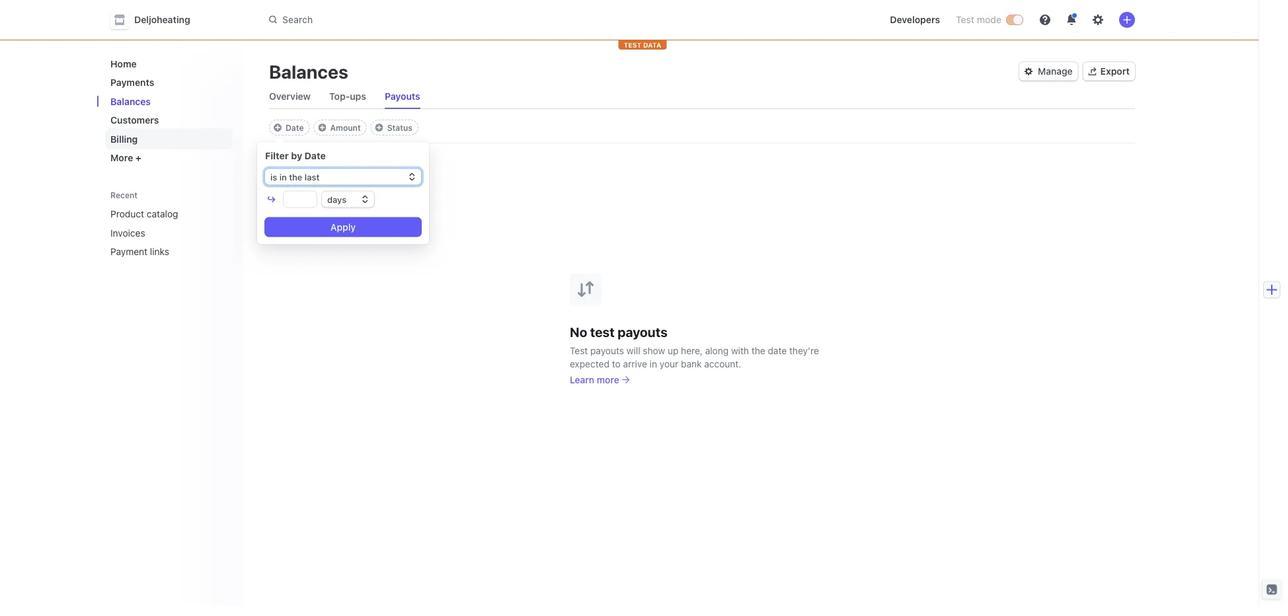 Task type: locate. For each thing, give the bounding box(es) containing it.
1 vertical spatial payouts
[[591, 345, 624, 356]]

along
[[706, 345, 729, 356]]

test up expected
[[570, 345, 588, 356]]

manage
[[1038, 66, 1073, 77]]

account.
[[705, 359, 742, 369]]

ups
[[350, 91, 366, 102]]

0 horizontal spatial date
[[286, 123, 304, 132]]

they're
[[790, 345, 820, 356]]

0 vertical spatial date
[[286, 123, 304, 132]]

1 vertical spatial test
[[570, 345, 588, 356]]

None number field
[[284, 191, 317, 207]]

top-
[[329, 91, 350, 102]]

tab list containing overview
[[264, 85, 1136, 109]]

test
[[956, 14, 975, 25], [570, 345, 588, 356]]

test inside test payouts will show up here, along with the date they're expected to arrive in your bank account.
[[570, 345, 588, 356]]

payment links
[[110, 246, 169, 257]]

developers link
[[885, 9, 946, 30]]

date right the add date image
[[286, 123, 304, 132]]

1 horizontal spatial balances
[[269, 61, 348, 82]]

add status image
[[375, 124, 383, 132]]

top-ups link
[[324, 87, 372, 106]]

recent
[[110, 191, 138, 200]]

0 vertical spatial balances
[[269, 61, 348, 82]]

0 horizontal spatial test
[[570, 345, 588, 356]]

deljoheating
[[134, 14, 190, 25]]

svg image
[[1025, 68, 1033, 75]]

date
[[286, 123, 304, 132], [305, 150, 326, 161]]

learn
[[570, 374, 595, 385]]

1 vertical spatial balances
[[110, 96, 151, 107]]

test for test payouts will show up here, along with the date they're expected to arrive in your bank account.
[[570, 345, 588, 356]]

apply button
[[265, 218, 421, 236]]

toolbar
[[269, 120, 419, 136]]

payouts
[[385, 91, 420, 102]]

1 horizontal spatial test
[[956, 14, 975, 25]]

catalog
[[147, 209, 178, 220]]

customers
[[110, 115, 159, 126]]

with
[[732, 345, 749, 356]]

toolbar containing date
[[269, 120, 419, 136]]

deljoheating button
[[110, 11, 204, 29]]

1 horizontal spatial date
[[305, 150, 326, 161]]

balances down payments
[[110, 96, 151, 107]]

billing link
[[105, 128, 232, 150]]

date
[[768, 345, 787, 356]]

more
[[110, 152, 133, 163]]

test payouts will show up here, along with the date they're expected to arrive in your bank account.
[[570, 345, 820, 369]]

date right by at the left top
[[305, 150, 326, 161]]

balances
[[269, 61, 348, 82], [110, 96, 151, 107]]

tab list
[[264, 85, 1136, 109]]

learn more
[[570, 374, 620, 385]]

invoices link
[[105, 222, 214, 244]]

no test payouts
[[570, 324, 668, 340]]

+
[[136, 152, 142, 163]]

balances up the overview
[[269, 61, 348, 82]]

your
[[660, 359, 679, 369]]

add amount image
[[318, 124, 326, 132]]

product catalog link
[[105, 203, 214, 225]]

0 vertical spatial test
[[956, 14, 975, 25]]

search
[[282, 14, 313, 25]]

export button
[[1084, 62, 1136, 81]]

to
[[612, 359, 621, 369]]

payouts up to on the left bottom of the page
[[591, 345, 624, 356]]

home
[[110, 58, 137, 69]]

developers
[[890, 14, 941, 25]]

payouts
[[618, 324, 668, 340], [591, 345, 624, 356]]

test for test mode
[[956, 14, 975, 25]]

data
[[644, 41, 662, 49]]

by
[[291, 150, 302, 161]]

payments link
[[105, 72, 232, 93]]

expected
[[570, 359, 610, 369]]

will
[[627, 345, 641, 356]]

core navigation links element
[[105, 53, 232, 169]]

no
[[570, 324, 588, 340]]

balances link
[[105, 91, 232, 112]]

recent element
[[97, 203, 243, 263]]

invoices
[[110, 228, 145, 238]]

product
[[110, 209, 144, 220]]

more
[[597, 374, 620, 385]]

more +
[[110, 152, 142, 163]]

0 horizontal spatial balances
[[110, 96, 151, 107]]

payouts up "will"
[[618, 324, 668, 340]]

test left mode
[[956, 14, 975, 25]]

recent navigation links element
[[97, 185, 243, 263]]

settings image
[[1093, 15, 1104, 25]]



Task type: describe. For each thing, give the bounding box(es) containing it.
the
[[752, 345, 766, 356]]

Search search field
[[261, 8, 634, 32]]

test mode
[[956, 14, 1002, 25]]

filter by date
[[265, 150, 326, 161]]

arrive
[[623, 359, 647, 369]]

filter
[[265, 150, 289, 161]]

links
[[150, 246, 169, 257]]

here,
[[681, 345, 703, 356]]

1 vertical spatial date
[[305, 150, 326, 161]]

home link
[[105, 53, 232, 74]]

mode
[[977, 14, 1002, 25]]

amount
[[330, 123, 361, 132]]

payments
[[110, 77, 154, 88]]

payouts inside test payouts will show up here, along with the date they're expected to arrive in your bank account.
[[591, 345, 624, 356]]

apply
[[331, 222, 356, 232]]

help image
[[1040, 15, 1051, 25]]

overview
[[269, 91, 311, 102]]

learn more link
[[570, 373, 630, 387]]

customers link
[[105, 109, 232, 131]]

balances inside balances link
[[110, 96, 151, 107]]

export
[[1101, 66, 1130, 77]]

test
[[624, 41, 642, 49]]

manage link
[[1020, 62, 1079, 81]]

notifications image
[[1067, 15, 1077, 25]]

status
[[387, 123, 413, 132]]

top-ups
[[329, 91, 366, 102]]

billing
[[110, 134, 138, 145]]

test
[[591, 324, 615, 340]]

Search text field
[[261, 8, 634, 32]]

bank
[[681, 359, 702, 369]]

up
[[668, 345, 679, 356]]

payouts link
[[380, 87, 426, 106]]

0 vertical spatial payouts
[[618, 324, 668, 340]]

payment
[[110, 246, 148, 257]]

product catalog
[[110, 209, 178, 220]]

add date image
[[274, 124, 282, 132]]

show
[[643, 345, 666, 356]]

overview link
[[264, 87, 316, 106]]

payment links link
[[105, 241, 214, 263]]

in
[[650, 359, 657, 369]]

test data
[[624, 41, 662, 49]]



Task type: vqa. For each thing, say whether or not it's contained in the screenshot.
the "is"
no



